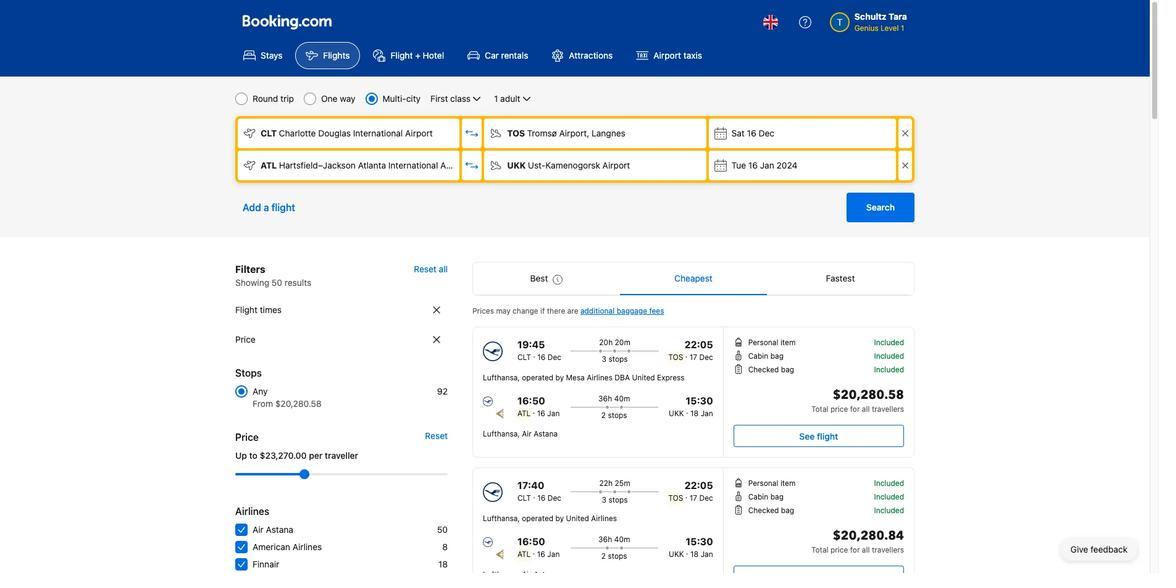 Task type: vqa. For each thing, say whether or not it's contained in the screenshot.
the bottom the flight
yes



Task type: describe. For each thing, give the bounding box(es) containing it.
22:05 tos . 17 dec for 17:40
[[669, 480, 713, 503]]

there
[[547, 306, 566, 316]]

from
[[253, 399, 273, 409]]

price for $20,280.84
[[831, 546, 849, 555]]

way
[[340, 93, 356, 104]]

hartsfield–jackson
[[279, 160, 356, 171]]

personal item for 19:45
[[749, 338, 796, 347]]

travellers for $20,280.58
[[872, 405, 905, 414]]

16 right 'sat'
[[747, 128, 757, 138]]

cabin bag for 19:45
[[749, 352, 784, 361]]

schultz tara genius level 1
[[855, 11, 908, 33]]

additional
[[581, 306, 615, 316]]

genius
[[855, 23, 879, 33]]

fastest
[[826, 273, 855, 284]]

lufthansa, for 17:40
[[483, 514, 520, 523]]

tue 16 jan 2024
[[732, 160, 798, 171]]

all inside reset all button
[[439, 264, 448, 274]]

2 stops for 17:40
[[602, 552, 628, 561]]

0 vertical spatial 50
[[272, 277, 282, 288]]

prices may change if there are additional baggage fees
[[473, 306, 665, 316]]

$20,280.58 inside any from $20,280.58
[[275, 399, 322, 409]]

clt for 19:45
[[518, 353, 531, 362]]

tara
[[889, 11, 908, 22]]

reset all
[[414, 264, 448, 274]]

city
[[406, 93, 421, 104]]

22h 25m
[[600, 479, 631, 488]]

8
[[443, 542, 448, 552]]

douglas
[[318, 128, 351, 138]]

dba
[[615, 373, 630, 382]]

price for $20,280.58
[[831, 405, 849, 414]]

showing 50 results
[[235, 277, 312, 288]]

17:40
[[518, 480, 545, 491]]

add
[[243, 202, 261, 213]]

ukk for 19:45
[[669, 409, 684, 418]]

dec inside 19:45 clt . 16 dec
[[548, 353, 562, 362]]

22:05 for 19:45
[[685, 339, 713, 350]]

add a flight button
[[235, 193, 303, 222]]

mesa
[[566, 373, 585, 382]]

level
[[881, 23, 899, 33]]

traveller
[[325, 450, 358, 461]]

1 price from the top
[[235, 334, 256, 345]]

2 included from the top
[[875, 352, 905, 361]]

cabin for 19:45
[[749, 352, 769, 361]]

dec inside popup button
[[759, 128, 775, 138]]

flights link
[[296, 42, 361, 69]]

36h for 19:45
[[599, 394, 613, 403]]

sat 16 dec button
[[709, 119, 897, 148]]

18 for 19:45
[[691, 409, 699, 418]]

prices
[[473, 306, 494, 316]]

flights
[[323, 50, 350, 61]]

tue 16 jan 2024 button
[[709, 151, 897, 180]]

checked for 19:45
[[749, 365, 779, 374]]

operated for 19:45
[[522, 373, 554, 382]]

atl for 19:45
[[518, 409, 531, 418]]

total for $20,280.84
[[812, 546, 829, 555]]

1 horizontal spatial flight
[[817, 431, 839, 441]]

international for atlanta
[[389, 160, 438, 171]]

20h
[[600, 338, 613, 347]]

filters
[[235, 264, 265, 275]]

personal for 17:40
[[749, 479, 779, 488]]

36h for 17:40
[[599, 535, 613, 544]]

langnes
[[592, 128, 626, 138]]

tue
[[732, 160, 746, 171]]

16 inside 19:45 clt . 16 dec
[[538, 353, 546, 362]]

cheapest button
[[620, 263, 767, 295]]

25m
[[615, 479, 631, 488]]

feedback
[[1091, 544, 1128, 555]]

2 stops for 19:45
[[602, 411, 628, 420]]

tromsø
[[527, 128, 557, 138]]

0 vertical spatial atl
[[261, 160, 277, 171]]

international for douglas
[[353, 128, 403, 138]]

by for 17:40
[[556, 514, 564, 523]]

flight for flight times
[[235, 305, 258, 315]]

16:50 atl . 16 jan for 17:40
[[518, 536, 560, 559]]

for for $20,280.58
[[851, 405, 860, 414]]

adult
[[501, 93, 521, 104]]

all for $20,280.84
[[862, 546, 870, 555]]

0 vertical spatial ukk
[[507, 160, 526, 171]]

airlines left dba
[[587, 373, 613, 382]]

1 inside the schultz tara genius level 1
[[901, 23, 905, 33]]

additional baggage fees link
[[581, 306, 665, 316]]

atl hartsfield–jackson atlanta international airport
[[261, 160, 468, 171]]

for for $20,280.84
[[851, 546, 860, 555]]

tos for 17:40
[[669, 494, 684, 503]]

15:30 for 19:45
[[686, 395, 713, 407]]

cheapest
[[675, 273, 713, 284]]

by for 19:45
[[556, 373, 564, 382]]

reset button
[[425, 430, 448, 442]]

sat 16 dec
[[732, 128, 775, 138]]

16 down lufthansa, operated by united airlines
[[537, 550, 546, 559]]

personal item for 17:40
[[749, 479, 796, 488]]

checked for 17:40
[[749, 506, 779, 515]]

flight for flight + hotel
[[391, 50, 413, 61]]

schultz
[[855, 11, 887, 22]]

add a flight
[[243, 202, 295, 213]]

2 for 19:45
[[602, 411, 606, 420]]

lufthansa, operated by united airlines
[[483, 514, 617, 523]]

american
[[253, 542, 290, 552]]

22h
[[600, 479, 613, 488]]

if
[[541, 306, 545, 316]]

charlotte
[[279, 128, 316, 138]]

40m for 17:40
[[615, 535, 630, 544]]

sat
[[732, 128, 745, 138]]

stays
[[261, 50, 283, 61]]

reset all button
[[414, 262, 448, 277]]

best button
[[473, 263, 620, 295]]

cabin for 17:40
[[749, 492, 769, 502]]

15:30 ukk . 18 jan for 19:45
[[669, 395, 713, 418]]

baggage
[[617, 306, 648, 316]]

american airlines
[[253, 542, 322, 552]]

reset for reset
[[425, 431, 448, 441]]

36h 40m for 19:45
[[599, 394, 630, 403]]

air astana
[[253, 525, 293, 535]]

22:05 for 17:40
[[685, 480, 713, 491]]

1 horizontal spatial 50
[[437, 525, 448, 535]]

lufthansa , air astana
[[483, 429, 558, 439]]

clt charlotte douglas international airport
[[261, 128, 433, 138]]

ust-
[[528, 160, 546, 171]]

hotel
[[423, 50, 444, 61]]

20m
[[615, 338, 631, 347]]

up to $23,270.00 per traveller
[[235, 450, 358, 461]]

0 horizontal spatial united
[[566, 514, 589, 523]]

car rentals
[[485, 50, 529, 61]]

operated for 17:40
[[522, 514, 554, 523]]

ukk for 17:40
[[669, 550, 684, 559]]

jan inside tue 16 jan 2024 popup button
[[760, 160, 775, 171]]

first class
[[431, 93, 471, 104]]

showing
[[235, 277, 269, 288]]

one
[[321, 93, 338, 104]]

16 right tue
[[749, 160, 758, 171]]

18 for 17:40
[[691, 550, 699, 559]]

times
[[260, 305, 282, 315]]

stops
[[235, 368, 262, 379]]

92
[[437, 386, 448, 397]]

kamenogorsk
[[546, 160, 601, 171]]

first
[[431, 93, 448, 104]]

3 stops for 17:40
[[602, 496, 628, 505]]



Task type: locate. For each thing, give the bounding box(es) containing it.
22:05 tos . 17 dec for 19:45
[[669, 339, 713, 362]]

1 vertical spatial atl
[[518, 409, 531, 418]]

1 vertical spatial 1
[[494, 93, 498, 104]]

2 3 stops from the top
[[602, 496, 628, 505]]

2 vertical spatial atl
[[518, 550, 531, 559]]

air right ,
[[522, 429, 532, 439]]

0 horizontal spatial 1
[[494, 93, 498, 104]]

15:30
[[686, 395, 713, 407], [686, 536, 713, 547]]

1 vertical spatial 50
[[437, 525, 448, 535]]

1 vertical spatial for
[[851, 546, 860, 555]]

0 vertical spatial 22:05
[[685, 339, 713, 350]]

0 horizontal spatial air
[[253, 525, 264, 535]]

clt left 'charlotte'
[[261, 128, 277, 138]]

1 horizontal spatial $20,280.58
[[833, 387, 905, 403]]

0 horizontal spatial astana
[[266, 525, 293, 535]]

for up see flight button
[[851, 405, 860, 414]]

checked bag for 17:40
[[749, 506, 795, 515]]

atl down lufthansa, operated by united airlines
[[518, 550, 531, 559]]

0 vertical spatial tos
[[507, 128, 525, 138]]

1 vertical spatial flight
[[235, 305, 258, 315]]

1 vertical spatial price
[[235, 432, 259, 443]]

1 horizontal spatial air
[[522, 429, 532, 439]]

16:50 atl . 16 jan down lufthansa, operated by united airlines
[[518, 536, 560, 559]]

0 vertical spatial item
[[781, 338, 796, 347]]

for
[[851, 405, 860, 414], [851, 546, 860, 555]]

0 horizontal spatial $20,280.58
[[275, 399, 322, 409]]

1 vertical spatial flight
[[817, 431, 839, 441]]

1 15:30 from the top
[[686, 395, 713, 407]]

0 vertical spatial 3
[[602, 355, 607, 364]]

any from $20,280.58
[[253, 386, 322, 409]]

by down 17:40 clt . 16 dec
[[556, 514, 564, 523]]

0 vertical spatial personal item
[[749, 338, 796, 347]]

item for 19:45
[[781, 338, 796, 347]]

price
[[831, 405, 849, 414], [831, 546, 849, 555]]

1 vertical spatial checked
[[749, 506, 779, 515]]

1 personal item from the top
[[749, 338, 796, 347]]

0 vertical spatial flight
[[272, 202, 295, 213]]

round trip
[[253, 93, 294, 104]]

2 cabin bag from the top
[[749, 492, 784, 502]]

0 vertical spatial price
[[831, 405, 849, 414]]

lufthansa, down the 19:45
[[483, 373, 520, 382]]

international up atlanta
[[353, 128, 403, 138]]

15:30 ukk . 18 jan for 17:40
[[669, 536, 713, 559]]

to
[[249, 450, 258, 461]]

3 stops down 22h 25m
[[602, 496, 628, 505]]

36h 40m down 22h 25m
[[599, 535, 630, 544]]

1 vertical spatial international
[[389, 160, 438, 171]]

1 adult
[[494, 93, 521, 104]]

see flight button
[[734, 425, 905, 447]]

reset for reset all
[[414, 264, 437, 274]]

0 horizontal spatial flight
[[235, 305, 258, 315]]

1 vertical spatial 2
[[602, 552, 606, 561]]

1 for from the top
[[851, 405, 860, 414]]

1 travellers from the top
[[872, 405, 905, 414]]

ukk ust-kamenogorsk airport
[[507, 160, 630, 171]]

1 vertical spatial ukk
[[669, 409, 684, 418]]

36h 40m
[[599, 394, 630, 403], [599, 535, 630, 544]]

2 vertical spatial tos
[[669, 494, 684, 503]]

2 2 stops from the top
[[602, 552, 628, 561]]

1 3 from the top
[[602, 355, 607, 364]]

attractions
[[569, 50, 613, 61]]

16:50 for 17:40
[[518, 536, 545, 547]]

2 checked from the top
[[749, 506, 779, 515]]

included
[[875, 338, 905, 347], [875, 352, 905, 361], [875, 365, 905, 374], [875, 479, 905, 488], [875, 492, 905, 502], [875, 506, 905, 515]]

1 operated from the top
[[522, 373, 554, 382]]

2 vertical spatial ukk
[[669, 550, 684, 559]]

atl for 17:40
[[518, 550, 531, 559]]

lufthansa, operated by mesa airlines dba united express
[[483, 373, 685, 382]]

car rentals link
[[457, 42, 539, 69]]

are
[[568, 306, 579, 316]]

stops
[[609, 355, 628, 364], [608, 411, 628, 420], [609, 496, 628, 505], [608, 552, 628, 561]]

16:50 down lufthansa, operated by united airlines
[[518, 536, 545, 547]]

3 down 22h
[[602, 496, 607, 505]]

3 included from the top
[[875, 365, 905, 374]]

per
[[309, 450, 323, 461]]

1 item from the top
[[781, 338, 796, 347]]

all for $20,280.58
[[862, 405, 870, 414]]

0 vertical spatial 22:05 tos . 17 dec
[[669, 339, 713, 362]]

checked bag
[[749, 365, 795, 374], [749, 506, 795, 515]]

15:30 for 17:40
[[686, 536, 713, 547]]

1 horizontal spatial 1
[[901, 23, 905, 33]]

1 included from the top
[[875, 338, 905, 347]]

price down $20,280.84
[[831, 546, 849, 555]]

price up the up
[[235, 432, 259, 443]]

airport
[[654, 50, 682, 61], [405, 128, 433, 138], [441, 160, 468, 171], [603, 160, 630, 171]]

1 36h 40m from the top
[[599, 394, 630, 403]]

16:50 for 19:45
[[518, 395, 545, 407]]

16 up lufthansa , air astana
[[537, 409, 546, 418]]

a
[[264, 202, 269, 213]]

1 vertical spatial personal item
[[749, 479, 796, 488]]

booking.com logo image
[[243, 15, 332, 29], [243, 15, 332, 29]]

0 vertical spatial 16:50 atl . 16 jan
[[518, 395, 560, 418]]

+
[[415, 50, 421, 61]]

3 stops for 19:45
[[602, 355, 628, 364]]

18
[[691, 409, 699, 418], [691, 550, 699, 559], [439, 559, 448, 570]]

0 vertical spatial by
[[556, 373, 564, 382]]

4 included from the top
[[875, 479, 905, 488]]

1 horizontal spatial united
[[632, 373, 655, 382]]

astana right ,
[[534, 429, 558, 439]]

total
[[812, 405, 829, 414], [812, 546, 829, 555]]

40m
[[615, 394, 630, 403], [615, 535, 630, 544]]

2 lufthansa, from the top
[[483, 514, 520, 523]]

1 2 stops from the top
[[602, 411, 628, 420]]

17 for 19:45
[[690, 353, 698, 362]]

19:45
[[518, 339, 545, 350]]

change
[[513, 306, 539, 316]]

0 vertical spatial travellers
[[872, 405, 905, 414]]

1 cabin bag from the top
[[749, 352, 784, 361]]

see
[[800, 431, 815, 441]]

atlanta
[[358, 160, 386, 171]]

0 vertical spatial lufthansa,
[[483, 373, 520, 382]]

17 for 17:40
[[690, 494, 698, 503]]

2 2 from the top
[[602, 552, 606, 561]]

air up american
[[253, 525, 264, 535]]

1 15:30 ukk . 18 jan from the top
[[669, 395, 713, 418]]

2 for 17:40
[[602, 552, 606, 561]]

2 operated from the top
[[522, 514, 554, 523]]

50
[[272, 277, 282, 288], [437, 525, 448, 535]]

2 15:30 from the top
[[686, 536, 713, 547]]

1 checked from the top
[[749, 365, 779, 374]]

airport taxis
[[654, 50, 703, 61]]

cabin bag for 17:40
[[749, 492, 784, 502]]

1 vertical spatial 17
[[690, 494, 698, 503]]

3 stops
[[602, 355, 628, 364], [602, 496, 628, 505]]

2 22:05 tos . 17 dec from the top
[[669, 480, 713, 503]]

0 vertical spatial operated
[[522, 373, 554, 382]]

travellers inside $20,280.58 total price for all travellers
[[872, 405, 905, 414]]

1 vertical spatial by
[[556, 514, 564, 523]]

2 personal from the top
[[749, 479, 779, 488]]

1 vertical spatial 16:50 atl . 16 jan
[[518, 536, 560, 559]]

total inside $20,280.84 total price for all travellers
[[812, 546, 829, 555]]

50 up 8
[[437, 525, 448, 535]]

0 vertical spatial 36h 40m
[[599, 394, 630, 403]]

1 22:05 tos . 17 dec from the top
[[669, 339, 713, 362]]

1 17 from the top
[[690, 353, 698, 362]]

bag
[[771, 352, 784, 361], [781, 365, 795, 374], [771, 492, 784, 502], [781, 506, 795, 515]]

0 vertical spatial reset
[[414, 264, 437, 274]]

0 vertical spatial checked
[[749, 365, 779, 374]]

any
[[253, 386, 268, 397]]

airlines right american
[[293, 542, 322, 552]]

clt inside 17:40 clt . 16 dec
[[518, 494, 531, 503]]

flight times
[[235, 305, 282, 315]]

2 travellers from the top
[[872, 546, 905, 555]]

price inside $20,280.58 total price for all travellers
[[831, 405, 849, 414]]

3 stops down 20h 20m
[[602, 355, 628, 364]]

36h down 22h
[[599, 535, 613, 544]]

1 adult button
[[493, 91, 534, 106]]

clt down the 19:45
[[518, 353, 531, 362]]

2 15:30 ukk . 18 jan from the top
[[669, 536, 713, 559]]

0 vertical spatial 16:50
[[518, 395, 545, 407]]

1
[[901, 23, 905, 33], [494, 93, 498, 104]]

0 vertical spatial all
[[439, 264, 448, 274]]

item for 17:40
[[781, 479, 796, 488]]

checked bag for 19:45
[[749, 365, 795, 374]]

price up see flight button
[[831, 405, 849, 414]]

19:45 clt . 16 dec
[[518, 339, 562, 362]]

stays link
[[233, 42, 293, 69]]

36h 40m for 17:40
[[599, 535, 630, 544]]

1 vertical spatial 40m
[[615, 535, 630, 544]]

$20,280.58
[[833, 387, 905, 403], [275, 399, 322, 409]]

1 vertical spatial 2 stops
[[602, 552, 628, 561]]

tos tromsø airport, langnes
[[507, 128, 626, 138]]

2 3 from the top
[[602, 496, 607, 505]]

$23,270.00
[[260, 450, 307, 461]]

express
[[657, 373, 685, 382]]

all inside $20,280.84 total price for all travellers
[[862, 546, 870, 555]]

1 vertical spatial lufthansa,
[[483, 514, 520, 523]]

3 for 19:45
[[602, 355, 607, 364]]

1 vertical spatial air
[[253, 525, 264, 535]]

price inside $20,280.84 total price for all travellers
[[831, 546, 849, 555]]

all inside $20,280.58 total price for all travellers
[[862, 405, 870, 414]]

one way
[[321, 93, 356, 104]]

40m down '25m'
[[615, 535, 630, 544]]

0 vertical spatial astana
[[534, 429, 558, 439]]

1 3 stops from the top
[[602, 355, 628, 364]]

atl up add a flight
[[261, 160, 277, 171]]

car
[[485, 50, 499, 61]]

flight left "+"
[[391, 50, 413, 61]]

operated down 17:40 clt . 16 dec
[[522, 514, 554, 523]]

clt for 17:40
[[518, 494, 531, 503]]

item
[[781, 338, 796, 347], [781, 479, 796, 488]]

tab list containing best
[[473, 263, 914, 296]]

,
[[518, 429, 520, 439]]

for inside $20,280.84 total price for all travellers
[[851, 546, 860, 555]]

2 16:50 atl . 16 jan from the top
[[518, 536, 560, 559]]

2 36h from the top
[[599, 535, 613, 544]]

22:05
[[685, 339, 713, 350], [685, 480, 713, 491]]

operated down 19:45 clt . 16 dec
[[522, 373, 554, 382]]

1 vertical spatial clt
[[518, 353, 531, 362]]

2 checked bag from the top
[[749, 506, 795, 515]]

flight right see
[[817, 431, 839, 441]]

1 16:50 from the top
[[518, 395, 545, 407]]

taxis
[[684, 50, 703, 61]]

travellers inside $20,280.84 total price for all travellers
[[872, 546, 905, 555]]

2 17 from the top
[[690, 494, 698, 503]]

0 vertical spatial checked bag
[[749, 365, 795, 374]]

reset inside button
[[414, 264, 437, 274]]

flight left times
[[235, 305, 258, 315]]

17:40 clt . 16 dec
[[518, 480, 562, 503]]

1 vertical spatial 36h
[[599, 535, 613, 544]]

1 lufthansa, from the top
[[483, 373, 520, 382]]

1 2 from the top
[[602, 411, 606, 420]]

2 vertical spatial clt
[[518, 494, 531, 503]]

0 vertical spatial 40m
[[615, 394, 630, 403]]

1 vertical spatial 22:05
[[685, 480, 713, 491]]

2 personal item from the top
[[749, 479, 796, 488]]

1 left adult
[[494, 93, 498, 104]]

lufthansa, for 19:45
[[483, 373, 520, 382]]

1 checked bag from the top
[[749, 365, 795, 374]]

travellers for $20,280.84
[[872, 546, 905, 555]]

3 for 17:40
[[602, 496, 607, 505]]

0 vertical spatial united
[[632, 373, 655, 382]]

1 down tara
[[901, 23, 905, 33]]

0 horizontal spatial 50
[[272, 277, 282, 288]]

0 vertical spatial 2 stops
[[602, 411, 628, 420]]

1 vertical spatial 3
[[602, 496, 607, 505]]

0 vertical spatial cabin
[[749, 352, 769, 361]]

2 22:05 from the top
[[685, 480, 713, 491]]

cabin
[[749, 352, 769, 361], [749, 492, 769, 502]]

2 price from the top
[[235, 432, 259, 443]]

1 personal from the top
[[749, 338, 779, 347]]

. inside 17:40 clt . 16 dec
[[533, 491, 536, 500]]

16 inside 17:40 clt . 16 dec
[[538, 494, 546, 503]]

tab list
[[473, 263, 914, 296]]

best
[[530, 273, 548, 284]]

1 vertical spatial operated
[[522, 514, 554, 523]]

dec inside 17:40 clt . 16 dec
[[548, 494, 562, 503]]

40m for 19:45
[[615, 394, 630, 403]]

1 vertical spatial 3 stops
[[602, 496, 628, 505]]

36h down the lufthansa, operated by mesa airlines dba united express on the bottom of page
[[599, 394, 613, 403]]

lufthansa
[[483, 429, 518, 439]]

$20,280.58 inside $20,280.58 total price for all travellers
[[833, 387, 905, 403]]

united
[[632, 373, 655, 382], [566, 514, 589, 523]]

multi-
[[383, 93, 406, 104]]

price down flight times
[[235, 334, 256, 345]]

2 40m from the top
[[615, 535, 630, 544]]

total for $20,280.58
[[812, 405, 829, 414]]

2 total from the top
[[812, 546, 829, 555]]

airlines down 22h
[[591, 514, 617, 523]]

tos for 19:45
[[669, 353, 684, 362]]

tos
[[507, 128, 525, 138], [669, 353, 684, 362], [669, 494, 684, 503]]

$20,280.84
[[833, 528, 905, 544]]

personal for 19:45
[[749, 338, 779, 347]]

fees
[[650, 306, 665, 316]]

0 vertical spatial personal
[[749, 338, 779, 347]]

airport taxis link
[[626, 42, 713, 69]]

1 cabin from the top
[[749, 352, 769, 361]]

1 horizontal spatial astana
[[534, 429, 558, 439]]

1 16:50 atl . 16 jan from the top
[[518, 395, 560, 418]]

2 36h 40m from the top
[[599, 535, 630, 544]]

$20,280.58 total price for all travellers
[[812, 387, 905, 414]]

for inside $20,280.58 total price for all travellers
[[851, 405, 860, 414]]

1 vertical spatial 16:50
[[518, 536, 545, 547]]

2 16:50 from the top
[[518, 536, 545, 547]]

trip
[[281, 93, 294, 104]]

.
[[533, 350, 536, 360], [686, 350, 688, 360], [533, 407, 535, 416], [687, 407, 689, 416], [533, 491, 536, 500], [686, 491, 688, 500], [533, 547, 535, 557], [687, 547, 689, 557]]

16:50 atl . 16 jan up lufthansa , air astana
[[518, 395, 560, 418]]

36h 40m down dba
[[599, 394, 630, 403]]

16:50 atl . 16 jan for 19:45
[[518, 395, 560, 418]]

20h 20m
[[600, 338, 631, 347]]

clt down '17:40' at the bottom left of the page
[[518, 494, 531, 503]]

operated
[[522, 373, 554, 382], [522, 514, 554, 523]]

0 vertical spatial air
[[522, 429, 532, 439]]

0 vertical spatial international
[[353, 128, 403, 138]]

finnair
[[253, 559, 279, 570]]

40m down dba
[[615, 394, 630, 403]]

see flight
[[800, 431, 839, 441]]

flight right a
[[272, 202, 295, 213]]

for down $20,280.84
[[851, 546, 860, 555]]

atl up lufthansa , air astana
[[518, 409, 531, 418]]

1 by from the top
[[556, 373, 564, 382]]

1 vertical spatial personal
[[749, 479, 779, 488]]

1 vertical spatial travellers
[[872, 546, 905, 555]]

1 vertical spatial 36h 40m
[[599, 535, 630, 544]]

3 down 20h
[[602, 355, 607, 364]]

airlines up air astana
[[235, 506, 270, 517]]

. inside 19:45 clt . 16 dec
[[533, 350, 536, 360]]

results
[[285, 277, 312, 288]]

2 vertical spatial all
[[862, 546, 870, 555]]

lufthansa, down '17:40' at the bottom left of the page
[[483, 514, 520, 523]]

flight
[[272, 202, 295, 213], [817, 431, 839, 441]]

0 vertical spatial flight
[[391, 50, 413, 61]]

0 vertical spatial total
[[812, 405, 829, 414]]

2024
[[777, 160, 798, 171]]

16 down '17:40' at the bottom left of the page
[[538, 494, 546, 503]]

0 vertical spatial 3 stops
[[602, 355, 628, 364]]

1 vertical spatial 15:30 ukk . 18 jan
[[669, 536, 713, 559]]

astana up american airlines
[[266, 525, 293, 535]]

16:50 up lufthansa , air astana
[[518, 395, 545, 407]]

clt inside 19:45 clt . 16 dec
[[518, 353, 531, 362]]

1 vertical spatial cabin
[[749, 492, 769, 502]]

airport,
[[560, 128, 590, 138]]

1 40m from the top
[[615, 394, 630, 403]]

1 vertical spatial cabin bag
[[749, 492, 784, 502]]

1 vertical spatial reset
[[425, 431, 448, 441]]

0 horizontal spatial flight
[[272, 202, 295, 213]]

total inside $20,280.58 total price for all travellers
[[812, 405, 829, 414]]

fastest button
[[767, 263, 914, 295]]

all
[[439, 264, 448, 274], [862, 405, 870, 414], [862, 546, 870, 555]]

1 total from the top
[[812, 405, 829, 414]]

1 36h from the top
[[599, 394, 613, 403]]

round
[[253, 93, 278, 104]]

flight + hotel link
[[363, 42, 455, 69]]

0 vertical spatial 15:30
[[686, 395, 713, 407]]

airlines
[[587, 373, 613, 382], [235, 506, 270, 517], [591, 514, 617, 523], [293, 542, 322, 552]]

2 cabin from the top
[[749, 492, 769, 502]]

checked
[[749, 365, 779, 374], [749, 506, 779, 515]]

2 item from the top
[[781, 479, 796, 488]]

1 vertical spatial total
[[812, 546, 829, 555]]

50 left results
[[272, 277, 282, 288]]

international right atlanta
[[389, 160, 438, 171]]

multi-city
[[383, 93, 421, 104]]

2 price from the top
[[831, 546, 849, 555]]

1 horizontal spatial flight
[[391, 50, 413, 61]]

1 inside popup button
[[494, 93, 498, 104]]

5 included from the top
[[875, 492, 905, 502]]

0 vertical spatial for
[[851, 405, 860, 414]]

1 vertical spatial item
[[781, 479, 796, 488]]

0 vertical spatial cabin bag
[[749, 352, 784, 361]]

1 vertical spatial price
[[831, 546, 849, 555]]

1 vertical spatial united
[[566, 514, 589, 523]]

give feedback button
[[1061, 539, 1138, 561]]

0 vertical spatial clt
[[261, 128, 277, 138]]

1 22:05 from the top
[[685, 339, 713, 350]]

2 for from the top
[[851, 546, 860, 555]]

2 by from the top
[[556, 514, 564, 523]]

6 included from the top
[[875, 506, 905, 515]]

best image
[[553, 275, 563, 285], [553, 275, 563, 285]]

lufthansa,
[[483, 373, 520, 382], [483, 514, 520, 523]]

1 vertical spatial 15:30
[[686, 536, 713, 547]]

16 down the 19:45
[[538, 353, 546, 362]]

0 vertical spatial price
[[235, 334, 256, 345]]

0 vertical spatial 36h
[[599, 394, 613, 403]]

cabin bag
[[749, 352, 784, 361], [749, 492, 784, 502]]

by left mesa
[[556, 373, 564, 382]]

1 vertical spatial astana
[[266, 525, 293, 535]]

0 vertical spatial 15:30 ukk . 18 jan
[[669, 395, 713, 418]]

air
[[522, 429, 532, 439], [253, 525, 264, 535]]

1 price from the top
[[831, 405, 849, 414]]



